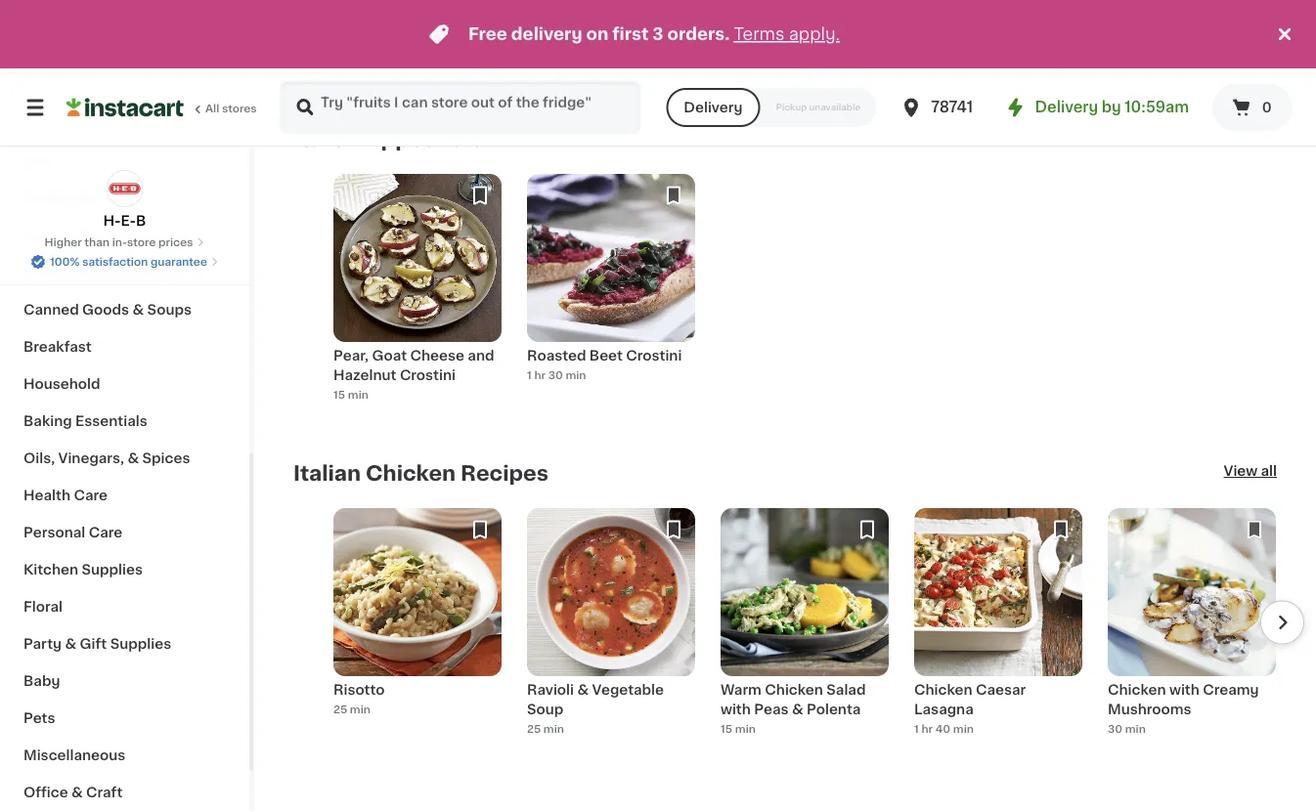 Task type: vqa. For each thing, say whether or not it's contained in the screenshot.


Task type: describe. For each thing, give the bounding box(es) containing it.
all stores
[[205, 103, 257, 114]]

kitchen supplies link
[[12, 551, 238, 589]]

baking essentials link
[[12, 403, 238, 440]]

goods for dry
[[53, 229, 99, 242]]

oils, vinegars, & spices
[[23, 452, 190, 465]]

Search field
[[282, 82, 639, 133]]

delivery
[[511, 26, 582, 43]]

pear, goat cheese and hazelnut crostini
[[333, 349, 494, 382]]

prices
[[158, 237, 193, 248]]

health care
[[23, 489, 107, 503]]

personal
[[23, 526, 85, 540]]

ravioli & vegetable soup
[[527, 683, 664, 717]]

chicken inside warm chicken salad with peas & polenta
[[765, 683, 823, 697]]

dry goods & pasta link
[[12, 217, 238, 254]]

15 for warm chicken salad with peas & polenta
[[721, 724, 732, 735]]

0
[[1262, 101, 1272, 114]]

roasted beet crostini
[[527, 349, 682, 363]]

lasagna
[[914, 703, 974, 717]]

1 hr 30 min
[[527, 370, 586, 381]]

min right 40
[[953, 724, 974, 735]]

terms
[[734, 26, 785, 43]]

essentials
[[75, 415, 147, 428]]

view all link
[[1224, 461, 1277, 485]]

dressing
[[824, 45, 887, 59]]

chicken with creamy mushrooms
[[1108, 683, 1259, 717]]

hazelnut
[[333, 368, 396, 382]]

0 horizontal spatial 30
[[548, 370, 563, 381]]

min inside green beans & pancetta with whole- grain mustard dressing 30 min
[[738, 66, 759, 77]]

italian for italian chicken recipes
[[293, 463, 361, 483]]

25 for risotto
[[333, 704, 347, 715]]

15 for pear, goat cheese and hazelnut crostini
[[333, 390, 345, 400]]

recipe card group containing roasted beet crostini
[[527, 174, 695, 414]]

green
[[721, 6, 764, 20]]

25 min for ravioli & vegetable soup
[[527, 724, 564, 735]]

oils,
[[23, 452, 55, 465]]

floral
[[23, 600, 63, 614]]

with inside chicken with creamy mushrooms
[[1169, 683, 1200, 697]]

ravioli
[[527, 683, 574, 697]]

all
[[1261, 464, 1277, 478]]

15 min for hazelnut
[[333, 390, 368, 400]]

prepared
[[23, 192, 88, 205]]

prepared foods link
[[12, 180, 238, 217]]

creamy
[[1203, 683, 1259, 697]]

apply.
[[789, 26, 840, 43]]

care for health care
[[74, 489, 107, 503]]

breakfast
[[23, 340, 92, 354]]

higher than in-store prices
[[45, 237, 193, 248]]

view
[[1224, 464, 1258, 478]]

30 inside green beans & pancetta with whole- grain mustard dressing 30 min
[[721, 66, 735, 77]]

all stores link
[[66, 80, 258, 135]]

orders.
[[667, 26, 730, 43]]

78741 button
[[900, 80, 1017, 135]]

miscellaneous link
[[12, 737, 238, 774]]

caesar
[[976, 683, 1026, 697]]

household link
[[12, 366, 238, 403]]

balsamic
[[527, 6, 592, 20]]

free delivery on first 3 orders. terms apply.
[[468, 26, 840, 43]]

canned goods & soups
[[23, 303, 192, 317]]

30 inside item carousel region
[[1108, 724, 1122, 735]]

soup
[[527, 703, 564, 717]]

mushrooms
[[1108, 703, 1191, 717]]

higher than in-store prices link
[[45, 235, 205, 250]]

baking
[[23, 415, 72, 428]]

& inside green beans & pancetta with whole- grain mustard dressing 30 min
[[815, 6, 826, 20]]

party & gift supplies link
[[12, 626, 238, 663]]

green beans & pancetta with whole- grain mustard dressing 30 min
[[721, 6, 887, 77]]

pear,
[[333, 349, 369, 363]]

recipe card group containing risotto
[[333, 508, 502, 749]]

min inside the 'balsamic & parmesan broccoli 15 min'
[[541, 47, 562, 58]]

oils, vinegars, & spices link
[[12, 440, 238, 477]]

instacart logo image
[[66, 96, 184, 119]]

all
[[205, 103, 219, 114]]

hr for roasted beet crostini
[[534, 370, 546, 381]]

baby link
[[12, 663, 238, 700]]

deli link
[[12, 143, 238, 180]]

warm chicken salad with peas & polenta
[[721, 683, 866, 717]]

on
[[586, 26, 609, 43]]

recipe card group containing warm chicken salad with peas & polenta
[[721, 508, 889, 749]]

with inside green beans & pancetta with whole- grain mustard dressing 30 min
[[788, 26, 818, 40]]

kitchen
[[23, 563, 78, 577]]

30 min
[[1108, 724, 1146, 735]]

chicken left recipes
[[366, 463, 456, 483]]

office
[[23, 786, 68, 800]]

chicken inside chicken with creamy mushrooms
[[1108, 683, 1166, 697]]

15 min for peas
[[721, 724, 756, 735]]

with inside warm chicken salad with peas & polenta
[[721, 703, 751, 717]]

condiments & sauces link
[[12, 254, 238, 291]]

kitchen supplies
[[23, 563, 143, 577]]

e-
[[121, 214, 136, 228]]

1 hr 40 min
[[914, 724, 974, 735]]

item carousel region
[[293, 508, 1304, 749]]

condiments & sauces
[[23, 266, 180, 280]]

store
[[127, 237, 156, 248]]

baby
[[23, 675, 60, 688]]

100% satisfaction guarantee
[[50, 257, 207, 267]]



Task type: locate. For each thing, give the bounding box(es) containing it.
delivery down grain
[[684, 101, 743, 114]]

& inside warm chicken salad with peas & polenta
[[792, 703, 803, 717]]

warm
[[721, 683, 762, 697]]

baking essentials
[[23, 415, 147, 428]]

recipe card group containing chicken with creamy mushrooms
[[1108, 508, 1276, 749]]

pets
[[23, 712, 55, 725]]

whole-
[[821, 26, 872, 40]]

min down mushrooms
[[1125, 724, 1146, 735]]

1 horizontal spatial 15 min
[[721, 724, 756, 735]]

view all
[[1224, 464, 1277, 478]]

peas
[[754, 703, 789, 717]]

2 vertical spatial 15
[[721, 724, 732, 735]]

crostini down cheese at the left top
[[400, 368, 456, 382]]

delivery inside button
[[684, 101, 743, 114]]

1 italian from the top
[[293, 128, 361, 149]]

higher
[[45, 237, 82, 248]]

2 vertical spatial with
[[721, 703, 751, 717]]

2 horizontal spatial with
[[1169, 683, 1200, 697]]

40
[[935, 724, 950, 735]]

25 min down risotto
[[333, 704, 371, 715]]

beans
[[767, 6, 811, 20]]

risotto
[[333, 683, 385, 697]]

polenta
[[807, 703, 861, 717]]

min down delivery
[[541, 47, 562, 58]]

italian
[[293, 128, 361, 149], [293, 463, 361, 483]]

1 vertical spatial 15 min
[[721, 724, 756, 735]]

15 min down hazelnut
[[333, 390, 368, 400]]

1 horizontal spatial 30
[[721, 66, 735, 77]]

0 horizontal spatial 1
[[527, 370, 532, 381]]

25 for ravioli & vegetable soup
[[527, 724, 541, 735]]

condiments
[[23, 266, 110, 280]]

0 vertical spatial with
[[788, 26, 818, 40]]

100%
[[50, 257, 80, 267]]

0 horizontal spatial 15
[[333, 390, 345, 400]]

italian for italian appetizers
[[293, 128, 361, 149]]

sauces
[[129, 266, 180, 280]]

h-e-b logo image
[[106, 170, 143, 207]]

soups
[[147, 303, 192, 317]]

1 horizontal spatial hr
[[921, 724, 933, 735]]

with up mushrooms
[[1169, 683, 1200, 697]]

1 vertical spatial crostini
[[400, 368, 456, 382]]

satisfaction
[[82, 257, 148, 267]]

guarantee
[[151, 257, 207, 267]]

& inside ravioli & vegetable soup
[[577, 683, 589, 697]]

1 vertical spatial 1
[[914, 724, 919, 735]]

1
[[527, 370, 532, 381], [914, 724, 919, 735]]

pets link
[[12, 700, 238, 737]]

appetizers
[[366, 128, 483, 149]]

household
[[23, 377, 100, 391]]

25
[[333, 704, 347, 715], [527, 724, 541, 735]]

15 down hazelnut
[[333, 390, 345, 400]]

1 horizontal spatial with
[[788, 26, 818, 40]]

25 down soup
[[527, 724, 541, 735]]

25 min down soup
[[527, 724, 564, 735]]

chicken up mushrooms
[[1108, 683, 1166, 697]]

0 horizontal spatial with
[[721, 703, 751, 717]]

1 vertical spatial care
[[89, 526, 122, 540]]

1 horizontal spatial delivery
[[1035, 100, 1098, 114]]

1 vertical spatial hr
[[921, 724, 933, 735]]

care up kitchen supplies link
[[89, 526, 122, 540]]

delivery by 10:59am link
[[1004, 96, 1189, 119]]

h-
[[103, 214, 121, 228]]

0 vertical spatial goods
[[53, 229, 99, 242]]

hr for chicken caesar lasagna
[[921, 724, 933, 735]]

1 for roasted beet crostini
[[527, 370, 532, 381]]

mustard
[[762, 45, 821, 59]]

recipe card group containing chicken caesar lasagna
[[914, 508, 1082, 749]]

vegetable
[[592, 683, 664, 697]]

goat
[[372, 349, 407, 363]]

hr down roasted at the left top of the page
[[534, 370, 546, 381]]

crostini right beet
[[626, 349, 682, 363]]

chicken up peas
[[765, 683, 823, 697]]

pancetta
[[721, 26, 784, 40]]

goods up 100%
[[53, 229, 99, 242]]

supplies up baby link
[[110, 637, 171, 651]]

care
[[74, 489, 107, 503], [89, 526, 122, 540]]

15 down delivery
[[527, 47, 539, 58]]

0 button
[[1212, 84, 1293, 131]]

floral link
[[12, 589, 238, 626]]

health care link
[[12, 477, 238, 514]]

None search field
[[280, 80, 641, 135]]

1 down roasted at the left top of the page
[[527, 370, 532, 381]]

hr left 40
[[921, 724, 933, 735]]

0 vertical spatial care
[[74, 489, 107, 503]]

delivery by 10:59am
[[1035, 100, 1189, 114]]

grain
[[721, 45, 759, 59]]

service type group
[[666, 88, 876, 127]]

recipe card group containing ravioli & vegetable soup
[[527, 508, 695, 749]]

1 horizontal spatial 15
[[527, 47, 539, 58]]

2 vertical spatial 30
[[1108, 724, 1122, 735]]

0 vertical spatial supplies
[[82, 563, 143, 577]]

limited time offer region
[[0, 0, 1273, 68]]

gift
[[80, 637, 107, 651]]

0 vertical spatial 25
[[333, 704, 347, 715]]

min down risotto
[[350, 704, 371, 715]]

1 horizontal spatial 25
[[527, 724, 541, 735]]

0 vertical spatial hr
[[534, 370, 546, 381]]

0 vertical spatial crostini
[[626, 349, 682, 363]]

chicken caesar lasagna
[[914, 683, 1026, 717]]

30 down mushrooms
[[1108, 724, 1122, 735]]

health
[[23, 489, 70, 503]]

0 vertical spatial 30
[[721, 66, 735, 77]]

1 vertical spatial italian
[[293, 463, 361, 483]]

canned
[[23, 303, 79, 317]]

15 min
[[333, 390, 368, 400], [721, 724, 756, 735]]

1 horizontal spatial crostini
[[626, 349, 682, 363]]

delivery left by
[[1035, 100, 1098, 114]]

than
[[84, 237, 110, 248]]

0 horizontal spatial hr
[[534, 370, 546, 381]]

delivery for delivery by 10:59am
[[1035, 100, 1098, 114]]

with up mustard
[[788, 26, 818, 40]]

0 vertical spatial italian
[[293, 128, 361, 149]]

foods
[[92, 192, 135, 205]]

care for personal care
[[89, 526, 122, 540]]

15 inside the 'balsamic & parmesan broccoli 15 min'
[[527, 47, 539, 58]]

0 horizontal spatial 15 min
[[333, 390, 368, 400]]

free
[[468, 26, 507, 43]]

1 left 40
[[914, 724, 919, 735]]

salad
[[826, 683, 866, 697]]

dry goods & pasta
[[23, 229, 157, 242]]

15 min down peas
[[721, 724, 756, 735]]

chicken up lasagna
[[914, 683, 972, 697]]

25 min for risotto
[[333, 704, 371, 715]]

with
[[788, 26, 818, 40], [1169, 683, 1200, 697], [721, 703, 751, 717]]

1 vertical spatial 15
[[333, 390, 345, 400]]

balsamic & parmesan broccoli 15 min
[[527, 6, 680, 58]]

beet
[[589, 349, 623, 363]]

0 vertical spatial 15 min
[[333, 390, 368, 400]]

personal care
[[23, 526, 122, 540]]

1 horizontal spatial 1
[[914, 724, 919, 735]]

min down peas
[[735, 724, 756, 735]]

hr inside item carousel region
[[921, 724, 933, 735]]

min down soup
[[544, 724, 564, 735]]

delivery for delivery
[[684, 101, 743, 114]]

0 vertical spatial 25 min
[[333, 704, 371, 715]]

cheese
[[410, 349, 464, 363]]

1 horizontal spatial 25 min
[[527, 724, 564, 735]]

in-
[[112, 237, 127, 248]]

prepared foods
[[23, 192, 135, 205]]

min
[[541, 47, 562, 58], [738, 66, 759, 77], [566, 370, 586, 381], [348, 390, 368, 400], [350, 704, 371, 715], [544, 724, 564, 735], [735, 724, 756, 735], [953, 724, 974, 735], [1125, 724, 1146, 735]]

office & craft link
[[12, 774, 238, 812]]

0 horizontal spatial 25
[[333, 704, 347, 715]]

1 vertical spatial goods
[[82, 303, 129, 317]]

3
[[652, 26, 663, 43]]

0 horizontal spatial 25 min
[[333, 704, 371, 715]]

dry
[[23, 229, 49, 242]]

recipe card group
[[333, 174, 502, 414], [527, 174, 695, 414], [333, 508, 502, 749], [527, 508, 695, 749], [721, 508, 889, 749], [914, 508, 1082, 749], [1108, 508, 1276, 749]]

and
[[468, 349, 494, 363]]

15 down warm at the right of page
[[721, 724, 732, 735]]

15 inside item carousel region
[[721, 724, 732, 735]]

supplies down personal care link
[[82, 563, 143, 577]]

with down warm at the right of page
[[721, 703, 751, 717]]

recipe card group containing pear, goat cheese and hazelnut crostini
[[333, 174, 502, 414]]

2 italian from the top
[[293, 463, 361, 483]]

30 down grain
[[721, 66, 735, 77]]

min down roasted at the left top of the page
[[566, 370, 586, 381]]

breakfast link
[[12, 329, 238, 366]]

25 down risotto
[[333, 704, 347, 715]]

2 horizontal spatial 15
[[721, 724, 732, 735]]

goods for canned
[[82, 303, 129, 317]]

crostini inside 'pear, goat cheese and hazelnut crostini'
[[400, 368, 456, 382]]

&
[[595, 6, 606, 20], [815, 6, 826, 20], [103, 229, 114, 242], [114, 266, 125, 280], [133, 303, 144, 317], [128, 452, 139, 465], [65, 637, 76, 651], [577, 683, 589, 697], [792, 703, 803, 717], [71, 786, 83, 800]]

1 vertical spatial with
[[1169, 683, 1200, 697]]

parmesan
[[610, 6, 680, 20]]

0 vertical spatial 1
[[527, 370, 532, 381]]

1 vertical spatial 30
[[548, 370, 563, 381]]

delivery button
[[666, 88, 760, 127]]

0 horizontal spatial crostini
[[400, 368, 456, 382]]

min down hazelnut
[[348, 390, 368, 400]]

30 down roasted at the left top of the page
[[548, 370, 563, 381]]

delivery
[[1035, 100, 1098, 114], [684, 101, 743, 114]]

goods down condiments & sauces
[[82, 303, 129, 317]]

78741
[[931, 100, 973, 114]]

0 horizontal spatial delivery
[[684, 101, 743, 114]]

15 min inside item carousel region
[[721, 724, 756, 735]]

& inside the 'balsamic & parmesan broccoli 15 min'
[[595, 6, 606, 20]]

0 vertical spatial 15
[[527, 47, 539, 58]]

first
[[612, 26, 649, 43]]

canned goods & soups link
[[12, 291, 238, 329]]

1 inside item carousel region
[[914, 724, 919, 735]]

miscellaneous
[[23, 749, 125, 763]]

1 vertical spatial 25
[[527, 724, 541, 735]]

terms apply. link
[[734, 26, 840, 43]]

1 vertical spatial supplies
[[110, 637, 171, 651]]

crostini
[[626, 349, 682, 363], [400, 368, 456, 382]]

stores
[[222, 103, 257, 114]]

party & gift supplies
[[23, 637, 171, 651]]

chicken inside chicken caesar lasagna
[[914, 683, 972, 697]]

craft
[[86, 786, 123, 800]]

1 for chicken caesar lasagna
[[914, 724, 919, 735]]

1 vertical spatial 25 min
[[527, 724, 564, 735]]

2 horizontal spatial 30
[[1108, 724, 1122, 735]]

spices
[[142, 452, 190, 465]]

h-e-b
[[103, 214, 146, 228]]

care down vinegars,
[[74, 489, 107, 503]]

min down grain
[[738, 66, 759, 77]]



